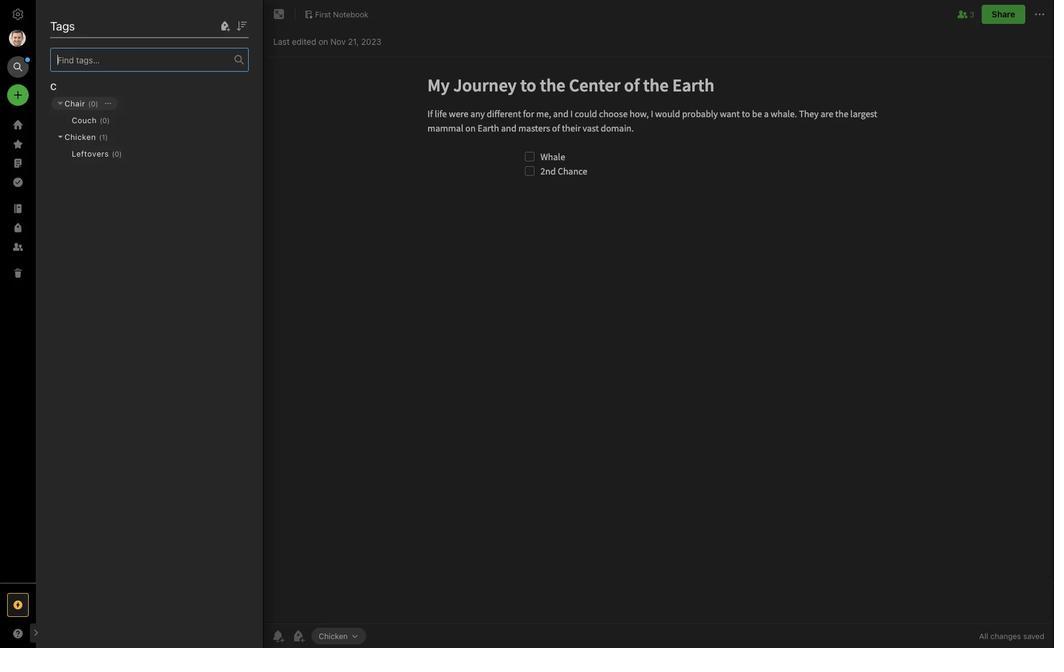 Task type: locate. For each thing, give the bounding box(es) containing it.
( for chair
[[88, 100, 91, 108]]

) inside chicken ( 1 )
[[105, 133, 108, 141]]

0 vertical spatial chicken
[[65, 132, 96, 141]]

earth
[[179, 155, 200, 164]]

the right to
[[110, 155, 123, 164]]

filters
[[48, 65, 75, 73]]

) right couch
[[107, 116, 110, 125]]

the right of
[[164, 155, 177, 164]]

tag actions image right 1
[[108, 132, 127, 142]]

2 the from the left
[[164, 155, 177, 164]]

changes
[[990, 632, 1021, 641]]

chicken right add tag image
[[319, 631, 348, 640]]

chicken down couch
[[65, 132, 96, 141]]

add tag image
[[291, 629, 306, 643]]

0 up couch ( 0 ) on the top of page
[[91, 100, 95, 108]]

edited
[[292, 37, 316, 47]]

) inside "leftovers ( 0 )"
[[119, 150, 122, 158]]

of
[[154, 155, 162, 164]]

) up couch ( 0 ) on the top of page
[[95, 100, 98, 108]]

( inside couch ( 0 )
[[100, 116, 102, 125]]

leftovers
[[72, 149, 109, 158]]

0 right to
[[115, 150, 119, 158]]

tree
[[0, 115, 36, 582]]

2023
[[361, 37, 381, 47]]

1 horizontal spatial 0
[[102, 116, 107, 125]]

tag actions image
[[110, 115, 129, 125]]

0 left tag actions image
[[102, 116, 107, 125]]

tag actions image
[[108, 132, 127, 142], [122, 149, 141, 158]]

) for chair
[[95, 100, 98, 108]]

tag actions field inside chair row
[[98, 97, 117, 110]]

0 vertical spatial tag actions image
[[108, 132, 127, 142]]

tag actions image left of
[[122, 149, 141, 158]]

upgrade image
[[11, 598, 25, 612]]

( inside "chair ( 0 )"
[[88, 100, 91, 108]]

0 inside "leftovers ( 0 )"
[[115, 150, 119, 158]]

( right to
[[112, 150, 115, 158]]

add a reminder image
[[271, 629, 285, 643]]

arrow image for chair
[[55, 98, 65, 108]]

tag actions image for tag actions field to the right of 1
[[108, 132, 127, 142]]

0 horizontal spatial 0
[[91, 100, 95, 108]]

images
[[67, 107, 95, 117]]

to
[[100, 155, 108, 164]]

) inside "chair ( 0 )"
[[95, 100, 98, 108]]

first notebook
[[315, 10, 368, 19]]

1 vertical spatial 0
[[102, 116, 107, 125]]

) right to
[[119, 150, 122, 158]]

leftovers ( 0 )
[[72, 149, 122, 158]]

couch
[[72, 116, 97, 125]]

2 vertical spatial 0
[[115, 150, 119, 158]]

all
[[979, 632, 988, 641]]

chair
[[65, 99, 85, 108]]

1 vertical spatial chicken
[[319, 631, 348, 640]]

) inside couch ( 0 )
[[107, 116, 110, 125]]

)
[[95, 100, 98, 108], [107, 116, 110, 125], [105, 133, 108, 141], [119, 150, 122, 158]]

arrow image
[[55, 98, 65, 108], [56, 133, 65, 141]]

chicken ( 1 )
[[65, 132, 108, 141]]

0 horizontal spatial the
[[110, 155, 123, 164]]

0 inside "chair ( 0 )"
[[91, 100, 95, 108]]

tag actions field up tag actions image
[[98, 97, 117, 110]]

share
[[992, 9, 1015, 19]]

on
[[319, 37, 328, 47]]

arrow image inside chair row
[[55, 98, 65, 108]]

chicken
[[65, 132, 96, 141], [319, 631, 348, 640]]

chair row
[[50, 94, 258, 111]]

( inside chicken ( 1 )
[[99, 133, 102, 141]]

chicken button
[[312, 628, 366, 645]]

last edited on nov 21, 2023
[[273, 37, 381, 47]]

4 notes
[[50, 37, 79, 47]]

0
[[91, 100, 95, 108], [102, 116, 107, 125], [115, 150, 119, 158]]

couch ( 0 )
[[72, 116, 110, 125]]

(
[[88, 100, 91, 108], [100, 116, 102, 125], [99, 133, 102, 141], [112, 150, 115, 158]]

c
[[50, 81, 57, 92]]

0 vertical spatial 0
[[91, 100, 95, 108]]

my journey to the center of the earth
[[51, 155, 200, 164]]

my journey to the center of the earth button
[[36, 143, 263, 215]]

1 vertical spatial arrow image
[[56, 133, 65, 141]]

chicken for chicken ( 1 )
[[65, 132, 96, 141]]

0 inside couch ( 0 )
[[102, 116, 107, 125]]

) for chicken
[[105, 133, 108, 141]]

arrow image up my at left top
[[56, 133, 65, 141]]

( inside "leftovers ( 0 )"
[[112, 150, 115, 158]]

) up "leftovers ( 0 )"
[[105, 133, 108, 141]]

1 vertical spatial tag actions image
[[122, 149, 141, 158]]

( right chair
[[88, 100, 91, 108]]

arrow image for chicken
[[56, 133, 65, 141]]

( right couch
[[100, 116, 102, 125]]

0 horizontal spatial chicken
[[65, 132, 96, 141]]

WHAT'S NEW field
[[0, 624, 36, 643]]

Account field
[[0, 26, 36, 50]]

arrow image down c
[[55, 98, 65, 108]]

c row group
[[50, 72, 258, 179]]

the
[[110, 155, 123, 164], [164, 155, 177, 164]]

Tag actions field
[[98, 97, 117, 110], [110, 114, 129, 127], [108, 130, 127, 143], [122, 147, 141, 160]]

images button
[[47, 103, 115, 122]]

1 horizontal spatial the
[[164, 155, 177, 164]]

0 vertical spatial arrow image
[[55, 98, 65, 108]]

notebook
[[333, 10, 368, 19]]

chicken for chicken
[[319, 631, 348, 640]]

notes
[[62, 12, 95, 26]]

( up "leftovers ( 0 )"
[[99, 133, 102, 141]]

chicken inside button
[[319, 631, 348, 640]]

2 horizontal spatial 0
[[115, 150, 119, 158]]

chicken inside c row group
[[65, 132, 96, 141]]

1 horizontal spatial chicken
[[319, 631, 348, 640]]

saved
[[1023, 632, 1045, 641]]



Task type: vqa. For each thing, say whether or not it's contained in the screenshot.
the ) inside 'Chair ( 0 )'
yes



Task type: describe. For each thing, give the bounding box(es) containing it.
0 for chair
[[91, 100, 95, 108]]

nov
[[330, 37, 346, 47]]

) for leftovers
[[119, 150, 122, 158]]

Find tags… text field
[[51, 52, 234, 68]]

all changes saved
[[979, 632, 1045, 641]]

chair ( 0 )
[[65, 99, 98, 108]]

( for leftovers
[[112, 150, 115, 158]]

tag actions image for tag actions field left of of
[[122, 149, 141, 158]]

sort options image
[[234, 19, 249, 33]]

account image
[[9, 30, 26, 47]]

3 button
[[955, 7, 975, 22]]

expand note image
[[272, 7, 286, 22]]

create new tag image
[[218, 19, 232, 33]]

21,
[[348, 37, 359, 47]]

home image
[[11, 118, 25, 132]]

tag actions field right 1
[[108, 130, 127, 143]]

my
[[51, 155, 63, 164]]

center
[[125, 155, 152, 164]]

1
[[102, 133, 105, 141]]

tag actions field left of
[[122, 147, 141, 160]]

0 for couch
[[102, 116, 107, 125]]

( for couch
[[100, 116, 102, 125]]

last
[[273, 37, 290, 47]]

3
[[970, 10, 975, 19]]

0 for leftovers
[[115, 150, 119, 158]]

click to expand image
[[31, 626, 40, 640]]

first
[[315, 10, 331, 19]]

4
[[50, 37, 56, 47]]

1 the from the left
[[110, 155, 123, 164]]

notes
[[58, 37, 79, 47]]

Sort field
[[234, 18, 249, 33]]

tag actions field right couch
[[110, 114, 129, 127]]

( for chicken
[[99, 133, 102, 141]]

settings image
[[11, 7, 25, 22]]

Note Editor text field
[[264, 57, 1054, 624]]

share button
[[982, 5, 1025, 24]]

tags
[[50, 19, 75, 33]]

journey
[[66, 155, 98, 164]]

first notebook button
[[300, 6, 373, 23]]

) for couch
[[107, 116, 110, 125]]

note window element
[[264, 0, 1054, 648]]



